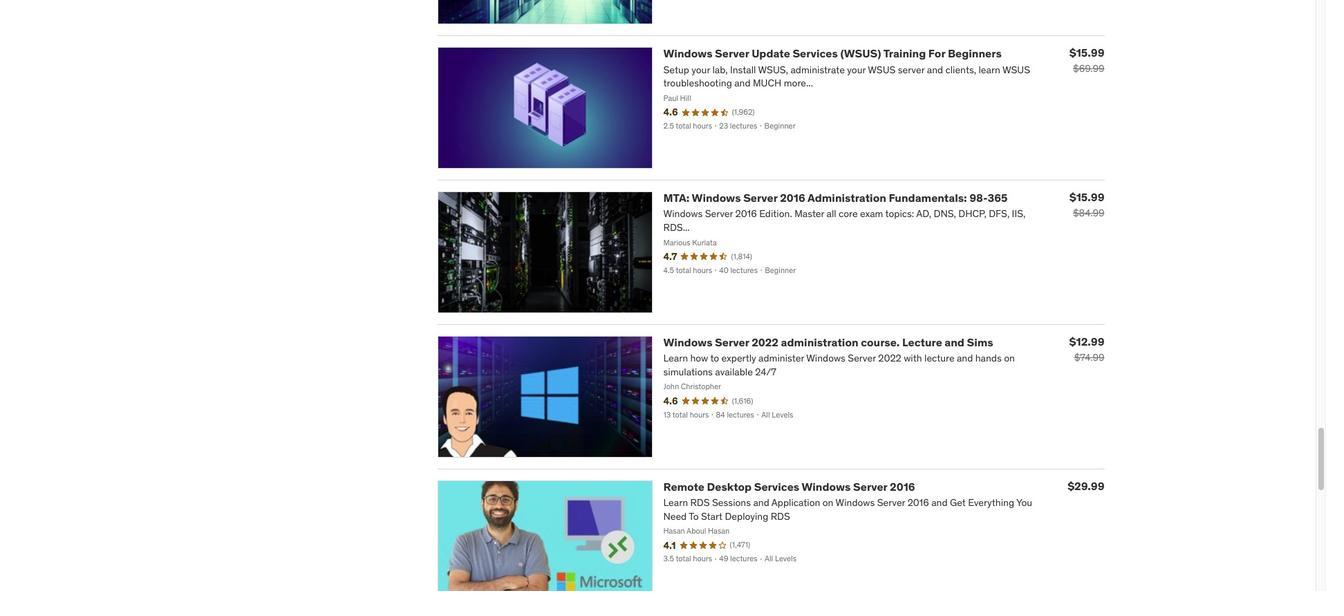 Task type: vqa. For each thing, say whether or not it's contained in the screenshot.
'$15.99 $69.99'
yes



Task type: locate. For each thing, give the bounding box(es) containing it.
server
[[715, 47, 750, 60], [744, 191, 778, 205], [715, 336, 750, 349], [854, 480, 888, 494]]

2016
[[781, 191, 806, 205], [890, 480, 916, 494]]

services right update
[[793, 47, 838, 60]]

course.
[[861, 336, 900, 349]]

1 vertical spatial 2016
[[890, 480, 916, 494]]

98-
[[970, 191, 988, 205]]

services right desktop
[[755, 480, 800, 494]]

365
[[988, 191, 1008, 205]]

$12.99 $74.99
[[1070, 335, 1105, 364]]

mta: windows server 2016 administration fundamentals: 98-365
[[664, 191, 1008, 205]]

for
[[929, 47, 946, 60]]

$15.99 up $84.99 at the right
[[1070, 190, 1105, 204]]

$74.99
[[1075, 351, 1105, 364]]

$15.99 up $69.99
[[1070, 46, 1105, 60]]

0 vertical spatial $15.99
[[1070, 46, 1105, 60]]

1 $15.99 from the top
[[1070, 46, 1105, 60]]

remote desktop services windows server 2016 link
[[664, 480, 916, 494]]

sims
[[968, 336, 994, 349]]

1 vertical spatial $15.99
[[1070, 190, 1105, 204]]

windows server 2022 administration course. lecture and sims link
[[664, 336, 994, 349]]

services
[[793, 47, 838, 60], [755, 480, 800, 494]]

windows
[[664, 47, 713, 60], [692, 191, 741, 205], [664, 336, 713, 349], [802, 480, 851, 494]]

2 $15.99 from the top
[[1070, 190, 1105, 204]]

$15.99 for windows server update services (wsus) training for beginners
[[1070, 46, 1105, 60]]

0 vertical spatial services
[[793, 47, 838, 60]]

mta:
[[664, 191, 690, 205]]

0 vertical spatial 2016
[[781, 191, 806, 205]]

remote desktop services windows server 2016
[[664, 480, 916, 494]]

$69.99
[[1074, 63, 1105, 75]]

$15.99
[[1070, 46, 1105, 60], [1070, 190, 1105, 204]]

training
[[884, 47, 927, 60]]

remote
[[664, 480, 705, 494]]

$84.99
[[1074, 207, 1105, 219]]

2022
[[752, 336, 779, 349]]

1 horizontal spatial 2016
[[890, 480, 916, 494]]



Task type: describe. For each thing, give the bounding box(es) containing it.
$15.99 $84.99
[[1070, 190, 1105, 219]]

$12.99
[[1070, 335, 1105, 349]]

and
[[945, 336, 965, 349]]

administration
[[808, 191, 887, 205]]

lecture
[[903, 336, 943, 349]]

beginners
[[948, 47, 1002, 60]]

$15.99 for mta: windows server 2016 administration fundamentals: 98-365
[[1070, 190, 1105, 204]]

administration
[[781, 336, 859, 349]]

mta: windows server 2016 administration fundamentals: 98-365 link
[[664, 191, 1008, 205]]

windows server 2022 administration course. lecture and sims
[[664, 336, 994, 349]]

0 horizontal spatial 2016
[[781, 191, 806, 205]]

desktop
[[707, 480, 752, 494]]

fundamentals:
[[889, 191, 968, 205]]

1 vertical spatial services
[[755, 480, 800, 494]]

windows server update services (wsus) training for beginners link
[[664, 47, 1002, 60]]

$15.99 $69.99
[[1070, 46, 1105, 75]]

(wsus)
[[841, 47, 882, 60]]

$29.99
[[1068, 479, 1105, 493]]

windows server update services (wsus) training for beginners
[[664, 47, 1002, 60]]

update
[[752, 47, 791, 60]]



